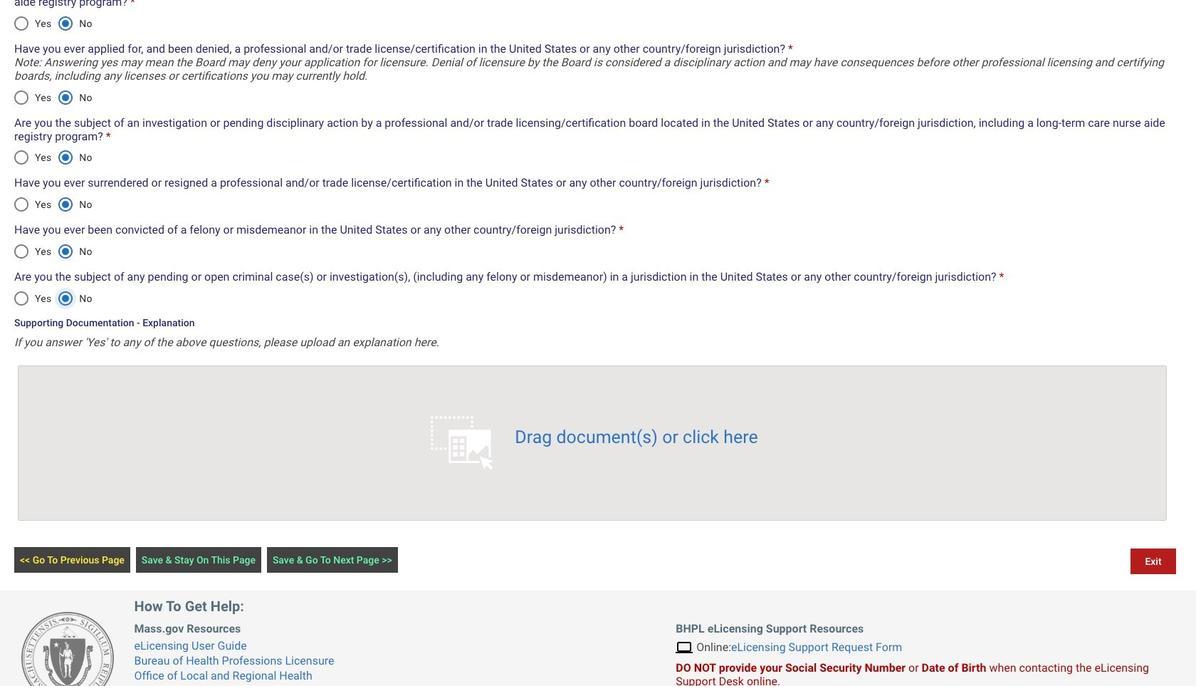 Task type: describe. For each thing, give the bounding box(es) containing it.
1 option group from the top
[[6, 6, 100, 40]]

massachusetts state seal image
[[21, 612, 114, 686]]

6 option group from the top
[[6, 281, 100, 315]]

4 option group from the top
[[6, 187, 100, 222]]



Task type: locate. For each thing, give the bounding box(es) containing it.
2 option group from the top
[[6, 80, 100, 114]]

5 option group from the top
[[6, 234, 100, 268]]

option group
[[6, 6, 100, 40], [6, 80, 100, 114], [6, 141, 100, 175], [6, 187, 100, 222], [6, 234, 100, 268], [6, 281, 100, 315]]

3 option group from the top
[[6, 141, 100, 175]]



Task type: vqa. For each thing, say whether or not it's contained in the screenshot.
no color image at the top left of the page
no



